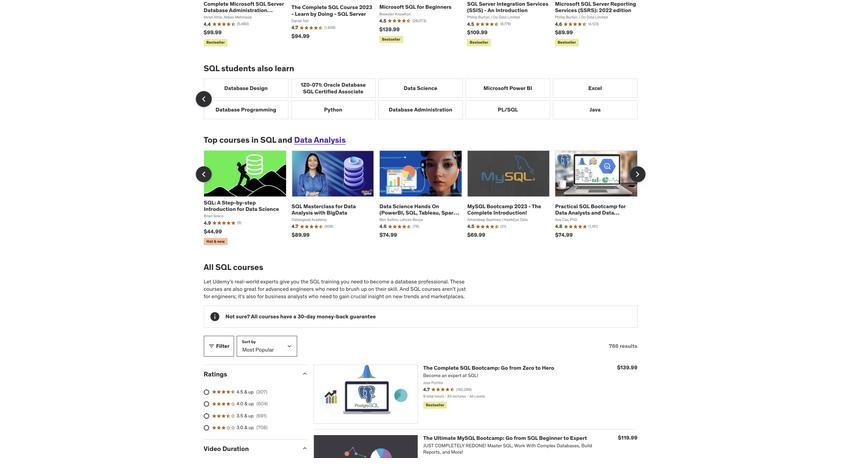 Task type: locate. For each thing, give the bounding box(es) containing it.
2 carousel element from the top
[[196, 150, 646, 247]]

go for sql
[[506, 435, 513, 441]]

skill.
[[388, 286, 399, 292]]

database for database administration
[[389, 106, 413, 113]]

introduction left by-
[[204, 206, 236, 212]]

0 vertical spatial also
[[257, 63, 273, 73]]

0 horizontal spatial bootcamp
[[487, 203, 513, 210]]

bootcamp inside mysql bootcamp 2023 - the complete introduction!
[[487, 203, 513, 210]]

sql inside sql masterclass for data analysis with bigdata
[[292, 203, 302, 210]]

complete microsoft sql server database administration course
[[204, 0, 284, 20]]

0 vertical spatial carousel element
[[196, 79, 638, 119]]

& for 3.0
[[245, 425, 248, 431]]

the ultimate mysql bootcamp: go from sql beginner to expert
[[424, 435, 587, 441]]

2 vertical spatial and
[[421, 293, 430, 300]]

microsoft sql for beginners link
[[380, 3, 452, 10]]

up
[[361, 286, 367, 292], [248, 389, 254, 395], [249, 401, 254, 407], [248, 413, 254, 419], [249, 425, 254, 431]]

mysql right spark,
[[468, 203, 486, 210]]

(powerbi,
[[380, 209, 405, 216]]

mysql right ultimate
[[457, 435, 476, 441]]

to up gain
[[340, 286, 345, 292]]

up for (307)
[[248, 389, 254, 395]]

practical sql bootcamp for data analysts and data scientists
[[556, 203, 626, 222]]

database inside complete microsoft sql server database administration course
[[204, 7, 228, 13]]

database design
[[224, 85, 268, 91]]

0 vertical spatial from
[[510, 364, 522, 371]]

1 horizontal spatial you
[[341, 278, 350, 285]]

server inside the complete sql course 2023 - learn by doing - sql server
[[350, 10, 366, 17]]

1 vertical spatial also
[[233, 286, 243, 292]]

0 vertical spatial mysql
[[468, 203, 486, 210]]

hero
[[542, 364, 555, 371]]

1 horizontal spatial 2023
[[515, 203, 528, 210]]

up inside let udemy's real-world experts give you the sql training you need to become a database professional. these courses are also great for advanced engineers who need to brush up on their skill. and sql courses aren't just for engineers; it's also for business analysts who need to gain crucial insight on new trends and marketplaces.
[[361, 286, 367, 292]]

beginner
[[540, 435, 563, 441]]

science inside sql: a step-by-step introduction for data science
[[259, 206, 279, 212]]

carousel element containing 1z0-071: oracle database sql certified associate
[[196, 79, 638, 119]]

1 horizontal spatial bootcamp
[[591, 203, 618, 210]]

and inside practical sql bootcamp for data analysts and data scientists
[[592, 209, 601, 216]]

money-
[[317, 313, 336, 320]]

0 vertical spatial course
[[340, 4, 358, 11]]

the complete sql bootcamp: go from zero to hero
[[424, 364, 555, 371]]

0 horizontal spatial all
[[204, 262, 214, 272]]

1 horizontal spatial and
[[421, 293, 430, 300]]

administration
[[229, 7, 267, 13], [414, 106, 453, 113]]

crucial
[[351, 293, 367, 300]]

video
[[204, 445, 221, 453]]

1 bootcamp from the left
[[487, 203, 513, 210]]

also down great
[[246, 293, 256, 300]]

1 vertical spatial and
[[592, 209, 601, 216]]

who down engineers
[[309, 293, 319, 300]]

1 vertical spatial course
[[204, 13, 222, 20]]

microsoft
[[230, 0, 255, 7], [555, 0, 580, 7], [380, 3, 404, 10], [484, 85, 509, 91]]

0 vertical spatial who
[[315, 286, 325, 292]]

duration
[[223, 445, 249, 453]]

science inside the data science link
[[417, 85, 438, 91]]

database for database programming
[[216, 106, 240, 113]]

2023
[[360, 4, 373, 11], [515, 203, 528, 210]]

science up the database administration
[[417, 85, 438, 91]]

& right 4.5
[[244, 389, 247, 395]]

course
[[340, 4, 358, 11], [204, 13, 222, 20]]

sure?
[[236, 313, 250, 320]]

0 horizontal spatial administration
[[229, 7, 267, 13]]

database
[[204, 7, 228, 13], [342, 81, 366, 88], [224, 85, 249, 91], [216, 106, 240, 113], [389, 106, 413, 113]]

1 horizontal spatial all
[[251, 313, 258, 320]]

1 vertical spatial introduction
[[204, 206, 236, 212]]

and right in on the top left
[[278, 135, 293, 145]]

all up let
[[204, 262, 214, 272]]

services right integration
[[527, 0, 549, 7]]

services left (ssrs):
[[555, 7, 577, 13]]

database inside "link"
[[224, 85, 249, 91]]

bi
[[527, 85, 533, 91]]

go for zero
[[501, 364, 508, 371]]

training
[[321, 278, 340, 285]]

step-
[[222, 199, 236, 206]]

2 you from the left
[[341, 278, 350, 285]]

sql inside microsoft sql server reporting services (ssrs): 2022 edition
[[581, 0, 592, 7]]

small image for ratings
[[302, 371, 308, 377]]

1 vertical spatial bootcamp:
[[477, 435, 505, 441]]

top courses in sql and data analysis
[[204, 135, 346, 145]]

2 horizontal spatial science
[[417, 85, 438, 91]]

1 vertical spatial 2023
[[515, 203, 528, 210]]

1 vertical spatial small image
[[302, 445, 308, 452]]

filter
[[216, 343, 230, 350]]

up left "(307)"
[[248, 389, 254, 395]]

let udemy's real-world experts give you the sql training you need to become a database professional. these courses are also great for advanced engineers who need to brush up on their skill. and sql courses aren't just for engineers; it's also for business analysts who need to gain crucial insight on new trends and marketplaces.
[[204, 278, 466, 300]]

0 vertical spatial 2023
[[360, 4, 373, 11]]

1 vertical spatial analysis
[[292, 209, 313, 216]]

3.0
[[237, 425, 244, 431]]

video duration button
[[204, 445, 296, 453]]

0 vertical spatial introduction
[[496, 7, 528, 13]]

1 horizontal spatial course
[[340, 4, 358, 11]]

0 vertical spatial go
[[501, 364, 508, 371]]

next image
[[633, 169, 643, 180]]

bootcamp: for mysql
[[477, 435, 505, 441]]

0 vertical spatial small image
[[302, 371, 308, 377]]

you up the brush
[[341, 278, 350, 285]]

0 vertical spatial bootcamp:
[[472, 364, 500, 371]]

sql,
[[406, 209, 418, 216]]

brush
[[346, 286, 360, 292]]

services inside microsoft sql server reporting services (ssrs): 2022 edition
[[555, 7, 577, 13]]

science up 'python)'
[[393, 203, 413, 210]]

1 horizontal spatial administration
[[414, 106, 453, 113]]

1 horizontal spatial also
[[246, 293, 256, 300]]

data science
[[404, 85, 438, 91]]

carousel element containing sql: a step-by-step introduction for data science
[[196, 150, 646, 247]]

0 horizontal spatial services
[[527, 0, 549, 7]]

0 vertical spatial administration
[[229, 7, 267, 13]]

for inside sql masterclass for data analysis with bigdata
[[336, 203, 343, 210]]

previous image
[[198, 94, 209, 104]]

071:
[[312, 81, 323, 88]]

1 vertical spatial from
[[514, 435, 527, 441]]

who
[[315, 286, 325, 292], [309, 293, 319, 300]]

0 horizontal spatial you
[[291, 278, 300, 285]]

course inside the complete sql course 2023 - learn by doing - sql server
[[340, 4, 358, 11]]

small image
[[302, 371, 308, 377], [302, 445, 308, 452]]

0 horizontal spatial on
[[368, 286, 375, 292]]

0 horizontal spatial introduction
[[204, 206, 236, 212]]

also down real-
[[233, 286, 243, 292]]

from left zero in the right bottom of the page
[[510, 364, 522, 371]]

1 carousel element from the top
[[196, 79, 638, 119]]

1 vertical spatial need
[[327, 286, 339, 292]]

data
[[404, 85, 416, 91], [294, 135, 312, 145], [344, 203, 356, 210], [380, 203, 392, 210], [246, 206, 258, 212], [556, 209, 568, 216], [603, 209, 615, 216]]

engineers;
[[212, 293, 237, 300]]

0 horizontal spatial course
[[204, 13, 222, 20]]

world
[[246, 278, 259, 285]]

analysis left with
[[292, 209, 313, 216]]

complete microsoft sql server database administration course link
[[204, 0, 284, 20]]

go
[[501, 364, 508, 371], [506, 435, 513, 441]]

2 bootcamp from the left
[[591, 203, 618, 210]]

1 vertical spatial all
[[251, 313, 258, 320]]

1 horizontal spatial services
[[555, 7, 577, 13]]

courses down 'professional.'
[[422, 286, 441, 292]]

you left the
[[291, 278, 300, 285]]

trends
[[404, 293, 420, 300]]

to
[[364, 278, 369, 285], [340, 286, 345, 292], [333, 293, 338, 300], [536, 364, 541, 371], [564, 435, 569, 441]]

also
[[257, 63, 273, 73], [233, 286, 243, 292], [246, 293, 256, 300]]

learn
[[275, 63, 294, 73]]

0 horizontal spatial and
[[278, 135, 293, 145]]

server
[[268, 0, 284, 7], [479, 0, 496, 7], [593, 0, 610, 7], [350, 10, 366, 17]]

and right analysts
[[592, 209, 601, 216]]

the complete sql course 2023 - learn by doing - sql server
[[292, 4, 373, 17]]

3.5 & up (691)
[[237, 413, 267, 419]]

2 small image from the top
[[302, 445, 308, 452]]

introduction inside sql server integration services (ssis) - an introduction
[[496, 7, 528, 13]]

0 vertical spatial analysis
[[314, 135, 346, 145]]

new
[[393, 293, 403, 300]]

ratings button
[[204, 370, 296, 378]]

3.5
[[237, 413, 243, 419]]

1 horizontal spatial a
[[391, 278, 394, 285]]

just
[[457, 286, 466, 292]]

engineers
[[290, 286, 314, 292]]

science for data science hands on (powerbi, sql, tableau, spark, python)
[[393, 203, 413, 210]]

for inside sql: a step-by-step introduction for data science
[[237, 206, 244, 212]]

certified
[[315, 88, 338, 95]]

(708)
[[257, 425, 268, 431]]

introduction!
[[494, 209, 527, 216]]

1 vertical spatial administration
[[414, 106, 453, 113]]

mysql
[[468, 203, 486, 210], [457, 435, 476, 441]]

1 vertical spatial who
[[309, 293, 319, 300]]

complete inside the complete sql course 2023 - learn by doing - sql server
[[302, 4, 327, 11]]

(ssrs):
[[579, 7, 598, 13]]

a
[[217, 199, 221, 206]]

& right 3.0
[[245, 425, 248, 431]]

0 horizontal spatial science
[[259, 206, 279, 212]]

small image
[[208, 343, 215, 350]]

all sql courses
[[204, 262, 263, 272]]

0 horizontal spatial 2023
[[360, 4, 373, 11]]

a up "skill."
[[391, 278, 394, 285]]

1 horizontal spatial introduction
[[496, 7, 528, 13]]

1 horizontal spatial science
[[393, 203, 413, 210]]

science
[[417, 85, 438, 91], [393, 203, 413, 210], [259, 206, 279, 212]]

science for data science
[[417, 85, 438, 91]]

2 horizontal spatial and
[[592, 209, 601, 216]]

& right 4.0
[[245, 401, 248, 407]]

scientists
[[556, 216, 581, 222]]

1 vertical spatial carousel element
[[196, 150, 646, 247]]

database design link
[[204, 79, 288, 98]]

from for sql
[[514, 435, 527, 441]]

carousel element
[[196, 79, 638, 119], [196, 150, 646, 247]]

up up crucial
[[361, 286, 367, 292]]

complete inside mysql bootcamp 2023 - the complete introduction!
[[468, 209, 493, 216]]

all right sure?
[[251, 313, 258, 320]]

3.0 & up (708)
[[237, 425, 268, 431]]

server inside microsoft sql server reporting services (ssrs): 2022 edition
[[593, 0, 610, 7]]

microsoft inside microsoft sql server reporting services (ssrs): 2022 edition
[[555, 0, 580, 7]]

2 horizontal spatial also
[[257, 63, 273, 73]]

complete inside complete microsoft sql server database administration course
[[204, 0, 229, 7]]

the complete sql bootcamp: go from zero to hero link
[[424, 364, 555, 371]]

data inside sql masterclass for data analysis with bigdata
[[344, 203, 356, 210]]

a left '30-'
[[294, 313, 297, 320]]

up left (691) at the bottom left of the page
[[248, 413, 254, 419]]

on up insight
[[368, 286, 375, 292]]

you
[[291, 278, 300, 285], [341, 278, 350, 285]]

microsoft for microsoft sql server reporting services (ssrs): 2022 edition
[[555, 0, 580, 7]]

analysis down python "link"
[[314, 135, 346, 145]]

pl/sql
[[498, 106, 518, 113]]

& right 3.5
[[244, 413, 247, 419]]

the inside the complete sql course 2023 - learn by doing - sql server
[[292, 4, 301, 11]]

sql server integration services (ssis) - an introduction
[[468, 0, 549, 13]]

carousel element for and
[[196, 150, 646, 247]]

0 vertical spatial a
[[391, 278, 394, 285]]

1 vertical spatial on
[[386, 293, 392, 300]]

1 small image from the top
[[302, 371, 308, 377]]

- inside mysql bootcamp 2023 - the complete introduction!
[[529, 203, 531, 210]]

ultimate
[[434, 435, 456, 441]]

real-
[[235, 278, 246, 285]]

- left an
[[485, 7, 487, 13]]

introduction right an
[[496, 7, 528, 13]]

top
[[204, 135, 218, 145]]

filter button
[[204, 336, 234, 357]]

excel link
[[553, 79, 638, 98]]

1 vertical spatial go
[[506, 435, 513, 441]]

a
[[391, 278, 394, 285], [294, 313, 297, 320]]

not
[[226, 313, 235, 320]]

- inside sql server integration services (ssis) - an introduction
[[485, 7, 487, 13]]

who down training in the left of the page
[[315, 286, 325, 292]]

also left "learn"
[[257, 63, 273, 73]]

1 horizontal spatial analysis
[[314, 135, 346, 145]]

science inside data science hands on (powerbi, sql, tableau, spark, python)
[[393, 203, 413, 210]]

up left (708)
[[249, 425, 254, 431]]

0 horizontal spatial analysis
[[292, 209, 313, 216]]

java link
[[553, 100, 638, 119]]

0 horizontal spatial a
[[294, 313, 297, 320]]

analysis
[[314, 135, 346, 145], [292, 209, 313, 216]]

microsoft sql server reporting services (ssrs): 2022 edition link
[[555, 0, 637, 13]]

expert
[[571, 435, 587, 441]]

from left beginner
[[514, 435, 527, 441]]

science right step on the top of page
[[259, 206, 279, 212]]

and right trends
[[421, 293, 430, 300]]

0 vertical spatial all
[[204, 262, 214, 272]]

python link
[[291, 100, 376, 119]]

up left (604)
[[249, 401, 254, 407]]

results
[[620, 343, 638, 350]]

aren't
[[442, 286, 456, 292]]

- right introduction!
[[529, 203, 531, 210]]

courses left have
[[259, 313, 279, 320]]

masterclass
[[304, 203, 334, 210]]

video duration
[[204, 445, 249, 453]]

on down "skill."
[[386, 293, 392, 300]]



Task type: vqa. For each thing, say whether or not it's contained in the screenshot.


Task type: describe. For each thing, give the bounding box(es) containing it.
design
[[250, 85, 268, 91]]

4.0
[[237, 401, 244, 407]]

the for the complete sql course 2023 - learn by doing - sql server
[[292, 4, 301, 11]]

sql inside complete microsoft sql server database administration course
[[256, 0, 266, 7]]

hands
[[415, 203, 431, 210]]

advanced
[[266, 286, 289, 292]]

2023 inside mysql bootcamp 2023 - the complete introduction!
[[515, 203, 528, 210]]

integration
[[497, 0, 526, 7]]

by
[[311, 10, 317, 17]]

2 vertical spatial also
[[246, 293, 256, 300]]

up for (708)
[[249, 425, 254, 431]]

professional.
[[419, 278, 449, 285]]

insight
[[368, 293, 384, 300]]

microsoft for microsoft sql for beginners
[[380, 3, 404, 10]]

data inside sql: a step-by-step introduction for data science
[[246, 206, 258, 212]]

sql inside practical sql bootcamp for data analysts and data scientists
[[580, 203, 590, 210]]

sql:
[[204, 199, 216, 206]]

& for 3.5
[[244, 413, 247, 419]]

sql server integration services (ssis) - an introduction link
[[468, 0, 549, 13]]

excel
[[589, 85, 602, 91]]

2022
[[599, 7, 612, 13]]

the inside mysql bootcamp 2023 - the complete introduction!
[[532, 203, 542, 210]]

766
[[609, 343, 619, 350]]

database programming link
[[204, 100, 288, 119]]

sql students also learn
[[204, 63, 294, 73]]

practical
[[556, 203, 578, 210]]

practical sql bootcamp for data analysts and data scientists link
[[556, 203, 626, 222]]

microsoft sql for beginners
[[380, 3, 452, 10]]

bigdata
[[327, 209, 348, 216]]

bootcamp: for sql
[[472, 364, 500, 371]]

spark,
[[442, 209, 459, 216]]

carousel element for sql students also learn
[[196, 79, 638, 119]]

& for 4.5
[[244, 389, 247, 395]]

microsoft sql server reporting services (ssrs): 2022 edition
[[555, 0, 637, 13]]

database programming
[[216, 106, 277, 113]]

to right zero in the right bottom of the page
[[536, 364, 541, 371]]

and inside let udemy's real-world experts give you the sql training you need to become a database professional. these courses are also great for advanced engineers who need to brush up on their skill. and sql courses aren't just for engineers; it's also for business analysts who need to gain crucial insight on new trends and marketplaces.
[[421, 293, 430, 300]]

with
[[314, 209, 326, 216]]

mysql inside mysql bootcamp 2023 - the complete introduction!
[[468, 203, 486, 210]]

gain
[[339, 293, 350, 300]]

(691)
[[257, 413, 267, 419]]

0 vertical spatial on
[[368, 286, 375, 292]]

(307)
[[257, 389, 268, 395]]

microsoft for microsoft power bi
[[484, 85, 509, 91]]

back
[[336, 313, 349, 320]]

server inside sql server integration services (ssis) - an introduction
[[479, 0, 496, 7]]

analysis inside sql masterclass for data analysis with bigdata
[[292, 209, 313, 216]]

1 vertical spatial mysql
[[457, 435, 476, 441]]

oracle
[[324, 81, 341, 88]]

mysql bootcamp 2023 - the complete introduction! link
[[468, 203, 542, 216]]

guarantee
[[350, 313, 376, 320]]

766 results status
[[609, 343, 638, 350]]

the
[[301, 278, 309, 285]]

previous image
[[198, 169, 209, 180]]

1z0-
[[301, 81, 312, 88]]

microsoft inside complete microsoft sql server database administration course
[[230, 0, 255, 7]]

pl/sql link
[[466, 100, 551, 119]]

services inside sql server integration services (ssis) - an introduction
[[527, 0, 549, 7]]

the for the ultimate mysql bootcamp: go from sql beginner to expert
[[424, 435, 433, 441]]

database inside 1z0-071: oracle database sql certified associate
[[342, 81, 366, 88]]

$139.99
[[618, 364, 638, 371]]

766 results
[[609, 343, 638, 350]]

up for (691)
[[248, 413, 254, 419]]

1 vertical spatial a
[[294, 313, 297, 320]]

have
[[280, 313, 292, 320]]

beginners
[[426, 3, 452, 10]]

4.5
[[237, 389, 243, 395]]

- right doing
[[334, 10, 337, 17]]

up for (604)
[[249, 401, 254, 407]]

ratings
[[204, 370, 227, 378]]

sql inside 1z0-071: oracle database sql certified associate
[[303, 88, 314, 95]]

from for zero
[[510, 364, 522, 371]]

a inside let udemy's real-world experts give you the sql training you need to become a database professional. these courses are also great for advanced engineers who need to brush up on their skill. and sql courses aren't just for engineers; it's also for business analysts who need to gain crucial insight on new trends and marketplaces.
[[391, 278, 394, 285]]

analysts
[[288, 293, 307, 300]]

to left gain
[[333, 293, 338, 300]]

to left the become
[[364, 278, 369, 285]]

- left learn
[[292, 10, 294, 17]]

data inside data science hands on (powerbi, sql, tableau, spark, python)
[[380, 203, 392, 210]]

courses left in on the top left
[[220, 135, 250, 145]]

1 horizontal spatial on
[[386, 293, 392, 300]]

2 vertical spatial need
[[320, 293, 332, 300]]

course inside complete microsoft sql server database administration course
[[204, 13, 222, 20]]

udemy's
[[213, 278, 233, 285]]

doing
[[318, 10, 333, 17]]

microsoft power bi link
[[466, 79, 551, 98]]

& for 4.0
[[245, 401, 248, 407]]

sql masterclass for data analysis with bigdata link
[[292, 203, 356, 216]]

4.5 & up (307)
[[237, 389, 268, 395]]

2023 inside the complete sql course 2023 - learn by doing - sql server
[[360, 4, 373, 11]]

mysql bootcamp 2023 - the complete introduction!
[[468, 203, 542, 216]]

great
[[244, 286, 257, 292]]

sql inside sql server integration services (ssis) - an introduction
[[468, 0, 478, 7]]

courses up world
[[233, 262, 263, 272]]

it's
[[238, 293, 245, 300]]

the for the complete sql bootcamp: go from zero to hero
[[424, 364, 433, 371]]

business
[[265, 293, 287, 300]]

0 vertical spatial and
[[278, 135, 293, 145]]

sql masterclass for data analysis with bigdata
[[292, 203, 356, 216]]

1 you from the left
[[291, 278, 300, 285]]

become
[[370, 278, 390, 285]]

their
[[376, 286, 387, 292]]

in
[[252, 135, 259, 145]]

(604)
[[257, 401, 268, 407]]

(ssis)
[[468, 7, 484, 13]]

server inside complete microsoft sql server database administration course
[[268, 0, 284, 7]]

courses down let
[[204, 286, 223, 292]]

bootcamp inside practical sql bootcamp for data analysts and data scientists
[[591, 203, 618, 210]]

java
[[590, 106, 601, 113]]

database administration
[[389, 106, 453, 113]]

introduction inside sql: a step-by-step introduction for data science
[[204, 206, 236, 212]]

data analysis link
[[294, 135, 346, 145]]

database for database design
[[224, 85, 249, 91]]

small image for video duration
[[302, 445, 308, 452]]

reporting
[[611, 0, 637, 7]]

data science hands on (powerbi, sql, tableau, spark, python)
[[380, 203, 459, 222]]

0 vertical spatial need
[[351, 278, 363, 285]]

data science link
[[379, 79, 463, 98]]

by-
[[236, 199, 245, 206]]

to left expert
[[564, 435, 569, 441]]

experts
[[261, 278, 279, 285]]

for inside practical sql bootcamp for data analysts and data scientists
[[619, 203, 626, 210]]

are
[[224, 286, 232, 292]]

step
[[245, 199, 256, 206]]

0 horizontal spatial also
[[233, 286, 243, 292]]

power
[[510, 85, 526, 91]]

administration inside complete microsoft sql server database administration course
[[229, 7, 267, 13]]



